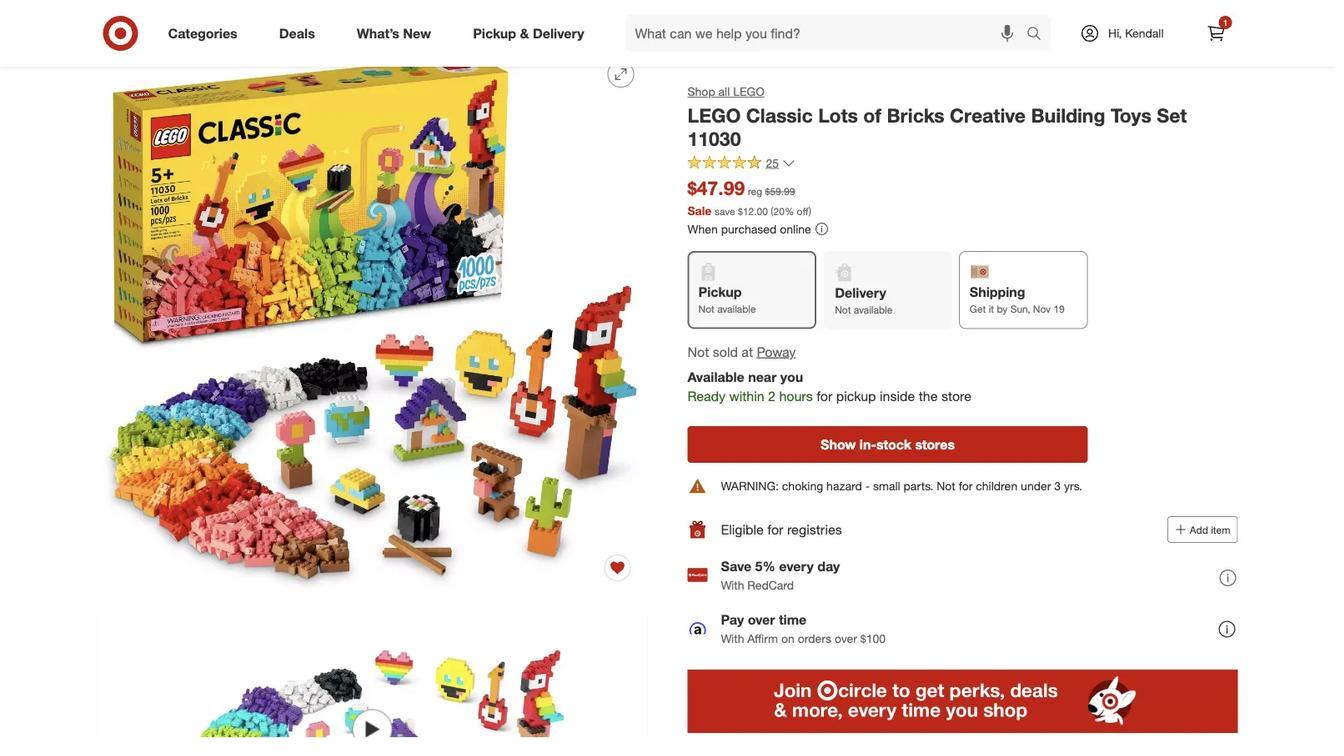 Task type: locate. For each thing, give the bounding box(es) containing it.
toys
[[140, 15, 163, 30], [1111, 103, 1152, 127]]

reg
[[748, 185, 763, 198]]

eligible
[[721, 521, 764, 538]]

for right hours
[[817, 388, 833, 405]]

delivery inside delivery not available
[[835, 285, 887, 301]]

target / toys / building sets & blocks
[[97, 15, 292, 30]]

pickup for not
[[699, 284, 742, 300]]

pickup up sold at the top right of the page
[[699, 284, 742, 300]]

0 vertical spatial lego
[[734, 84, 765, 99]]

on
[[782, 631, 795, 646]]

purchased
[[722, 221, 777, 236]]

lego
[[734, 84, 765, 99], [688, 103, 741, 127]]

small
[[874, 479, 901, 493]]

choking
[[783, 479, 824, 493]]

hazard
[[827, 479, 863, 493]]

available
[[718, 303, 757, 316], [854, 304, 893, 316]]

2 / from the left
[[166, 15, 170, 30]]

/ right target link
[[132, 15, 136, 30]]

not up available near you ready within 2 hours for pickup inside the store
[[835, 304, 852, 316]]

1 sets from the left
[[219, 15, 243, 30]]

1 horizontal spatial over
[[835, 631, 858, 646]]

1 horizontal spatial toys
[[1111, 103, 1152, 127]]

redcard
[[748, 578, 794, 592]]

building sets & blocks link
[[174, 15, 292, 30]]

building left blocks
[[174, 15, 216, 30]]

sold
[[713, 344, 738, 360]]

0 horizontal spatial building
[[174, 15, 216, 30]]

lots
[[819, 103, 859, 127]]

near
[[749, 369, 777, 386]]

2 horizontal spatial building
[[1032, 103, 1106, 127]]

2 with from the top
[[721, 631, 745, 646]]

0 vertical spatial with
[[721, 578, 745, 592]]

with down "save"
[[721, 578, 745, 592]]

pay
[[721, 612, 745, 628]]

pickup
[[473, 25, 517, 41], [699, 284, 742, 300]]

for
[[817, 388, 833, 405], [959, 479, 973, 493], [768, 521, 784, 538]]

for left children
[[959, 479, 973, 493]]

pickup for &
[[473, 25, 517, 41]]

0 horizontal spatial &
[[246, 15, 253, 30]]

$47.99 reg $59.99 sale save $ 12.00 ( 20 % off )
[[688, 176, 812, 218]]

0 vertical spatial for
[[817, 388, 833, 405]]

pickup right new
[[473, 25, 517, 41]]

show in-stock stores button
[[688, 426, 1089, 463]]

/
[[132, 15, 136, 30], [166, 15, 170, 30]]

building right "creative"
[[1032, 103, 1106, 127]]

0 horizontal spatial sets
[[219, 15, 243, 30]]

over up affirm
[[748, 612, 776, 628]]

0 vertical spatial pickup
[[473, 25, 517, 41]]

building inside shop all lego lego classic lots of bricks creative building toys set 11030
[[1032, 103, 1106, 127]]

orders
[[798, 631, 832, 646]]

over left $100
[[835, 631, 858, 646]]

25 link
[[688, 155, 796, 174]]

1 horizontal spatial for
[[817, 388, 833, 405]]

1 horizontal spatial delivery
[[835, 285, 887, 301]]

not inside pickup not available
[[699, 303, 715, 316]]

sets
[[219, 15, 243, 30], [348, 15, 372, 30]]

25
[[766, 156, 779, 170]]

image gallery element
[[97, 48, 648, 738]]

poway button
[[757, 342, 796, 361]]

stores
[[916, 436, 955, 453]]

toys right target link
[[140, 15, 163, 30]]

available
[[688, 369, 745, 386]]

building
[[174, 15, 216, 30], [303, 15, 345, 30], [1032, 103, 1106, 127]]

poway
[[757, 344, 796, 360]]

stock
[[877, 436, 912, 453]]

2 sets from the left
[[348, 15, 372, 30]]

sets left kits
[[348, 15, 372, 30]]

not up sold at the top right of the page
[[699, 303, 715, 316]]

creative
[[950, 103, 1026, 127]]

pickup & delivery
[[473, 25, 585, 41]]

lego right all
[[734, 84, 765, 99]]

off
[[797, 205, 809, 217]]

1 horizontal spatial sets
[[348, 15, 372, 30]]

not inside delivery not available
[[835, 304, 852, 316]]

0 horizontal spatial pickup
[[473, 25, 517, 41]]

shipping get it by sun, nov 19
[[970, 284, 1065, 316]]

0 vertical spatial delivery
[[533, 25, 585, 41]]

advertisement region
[[688, 670, 1239, 733]]

available inside delivery not available
[[854, 304, 893, 316]]

toys left set
[[1111, 103, 1152, 127]]

building sets & kits link
[[303, 15, 405, 30]]

0 horizontal spatial /
[[132, 15, 136, 30]]

0 horizontal spatial available
[[718, 303, 757, 316]]

not
[[699, 303, 715, 316], [835, 304, 852, 316], [688, 344, 709, 360], [937, 479, 956, 493]]

lego classic lots of bricks creative building toys set 11030, 2 of 8, play video image
[[97, 612, 648, 738]]

available inside pickup not available
[[718, 303, 757, 316]]

children
[[976, 479, 1018, 493]]

pay over time with affirm on orders over $100
[[721, 612, 886, 646]]

lego up '11030'
[[688, 103, 741, 127]]

with down pay
[[721, 631, 745, 646]]

nov
[[1034, 303, 1051, 316]]

for inside available near you ready within 2 hours for pickup inside the store
[[817, 388, 833, 405]]

with
[[721, 578, 745, 592], [721, 631, 745, 646]]

1 horizontal spatial pickup
[[699, 284, 742, 300]]

every
[[780, 559, 814, 575]]

all
[[719, 84, 730, 99]]

new
[[403, 25, 432, 41]]

1 vertical spatial delivery
[[835, 285, 887, 301]]

/ right target
[[166, 15, 170, 30]]

registries
[[788, 521, 843, 538]]

1 with from the top
[[721, 578, 745, 592]]

1 vertical spatial with
[[721, 631, 745, 646]]

warning: choking hazard - small parts. not for children under 3 yrs.
[[721, 479, 1083, 493]]

0 vertical spatial toys
[[140, 15, 163, 30]]

for for pickup
[[817, 388, 833, 405]]

$100
[[861, 631, 886, 646]]

when
[[688, 221, 718, 236]]

building right blocks
[[303, 15, 345, 30]]

1 horizontal spatial available
[[854, 304, 893, 316]]

1 vertical spatial toys
[[1111, 103, 1152, 127]]

%
[[785, 205, 795, 217]]

$47.99
[[688, 176, 745, 200]]

available for delivery
[[854, 304, 893, 316]]

for right eligible
[[768, 521, 784, 538]]

deals link
[[265, 15, 336, 52]]

ready
[[688, 388, 726, 405]]

what's new
[[357, 25, 432, 41]]

hi, kendall
[[1109, 26, 1164, 40]]

available near you ready within 2 hours for pickup inside the store
[[688, 369, 972, 405]]

pickup inside pickup not available
[[699, 284, 742, 300]]

blocks
[[257, 15, 292, 30]]

20
[[774, 205, 785, 217]]

store
[[942, 388, 972, 405]]

classic
[[747, 103, 813, 127]]

2 horizontal spatial for
[[959, 479, 973, 493]]

1 / from the left
[[132, 15, 136, 30]]

1 horizontal spatial /
[[166, 15, 170, 30]]

delivery
[[533, 25, 585, 41], [835, 285, 887, 301]]

sun,
[[1011, 303, 1031, 316]]

1 vertical spatial for
[[959, 479, 973, 493]]

it
[[989, 303, 995, 316]]

available for pickup
[[718, 303, 757, 316]]

save
[[715, 205, 736, 217]]

categories link
[[154, 15, 258, 52]]

0 horizontal spatial for
[[768, 521, 784, 538]]

under
[[1021, 479, 1052, 493]]

sets left blocks
[[219, 15, 243, 30]]

0 horizontal spatial over
[[748, 612, 776, 628]]

11030
[[688, 127, 741, 151]]

lego classic lots of bricks creative building toys set 11030, 1 of 8 image
[[97, 48, 648, 598]]

1 vertical spatial pickup
[[699, 284, 742, 300]]

with inside "pay over time with affirm on orders over $100"
[[721, 631, 745, 646]]

0 vertical spatial over
[[748, 612, 776, 628]]



Task type: vqa. For each thing, say whether or not it's contained in the screenshot.
leftmost kit
no



Task type: describe. For each thing, give the bounding box(es) containing it.
day
[[818, 559, 841, 575]]

when purchased online
[[688, 221, 812, 236]]

What can we help you find? suggestions appear below search field
[[625, 15, 1031, 52]]

for for children
[[959, 479, 973, 493]]

target link
[[97, 15, 129, 30]]

sale
[[688, 203, 712, 218]]

1 horizontal spatial &
[[375, 15, 382, 30]]

yrs.
[[1065, 479, 1083, 493]]

-
[[866, 479, 870, 493]]

parts.
[[904, 479, 934, 493]]

add item button
[[1168, 516, 1239, 543]]

2 horizontal spatial &
[[520, 25, 529, 41]]

add
[[1191, 524, 1209, 536]]

delivery not available
[[835, 285, 893, 316]]

deals
[[279, 25, 315, 41]]

warning:
[[721, 479, 779, 493]]

shop
[[688, 84, 716, 99]]

with inside save 5% every day with redcard
[[721, 578, 745, 592]]

kendall
[[1126, 26, 1164, 40]]

within
[[730, 388, 765, 405]]

0 horizontal spatial delivery
[[533, 25, 585, 41]]

)
[[809, 205, 812, 217]]

item
[[1212, 524, 1231, 536]]

online
[[780, 221, 812, 236]]

not right parts.
[[937, 479, 956, 493]]

pickup
[[837, 388, 877, 405]]

eligible for registries
[[721, 521, 843, 538]]

1
[[1224, 17, 1229, 28]]

at
[[742, 344, 753, 360]]

set
[[1158, 103, 1188, 127]]

in-
[[860, 436, 877, 453]]

search button
[[1020, 15, 1060, 55]]

1 horizontal spatial building
[[303, 15, 345, 30]]

search
[[1020, 27, 1060, 43]]

3
[[1055, 479, 1062, 493]]

2
[[769, 388, 776, 405]]

2 vertical spatial for
[[768, 521, 784, 538]]

$59.99
[[766, 185, 796, 198]]

you
[[781, 369, 804, 386]]

save 5% every day with redcard
[[721, 559, 841, 592]]

the
[[919, 388, 938, 405]]

hours
[[780, 388, 813, 405]]

building sets & kits
[[303, 15, 405, 30]]

not left sold at the top right of the page
[[688, 344, 709, 360]]

(
[[771, 205, 774, 217]]

pickup & delivery link
[[459, 15, 605, 52]]

not sold at poway
[[688, 344, 796, 360]]

show in-stock stores
[[821, 436, 955, 453]]

what's new link
[[343, 15, 452, 52]]

what's
[[357, 25, 400, 41]]

5%
[[756, 559, 776, 575]]

hi,
[[1109, 26, 1123, 40]]

1 link
[[1199, 15, 1235, 52]]

kits
[[386, 15, 405, 30]]

bricks
[[887, 103, 945, 127]]

shipping
[[970, 284, 1026, 300]]

affirm
[[748, 631, 779, 646]]

get
[[970, 303, 987, 316]]

time
[[779, 612, 807, 628]]

add item
[[1191, 524, 1231, 536]]

show
[[821, 436, 856, 453]]

0 horizontal spatial toys
[[140, 15, 163, 30]]

categories
[[168, 25, 238, 41]]

of
[[864, 103, 882, 127]]

inside
[[880, 388, 916, 405]]

$
[[738, 205, 743, 217]]

shop all lego lego classic lots of bricks creative building toys set 11030
[[688, 84, 1188, 151]]

toys inside shop all lego lego classic lots of bricks creative building toys set 11030
[[1111, 103, 1152, 127]]

1 vertical spatial over
[[835, 631, 858, 646]]

12.00
[[743, 205, 768, 217]]

1 vertical spatial lego
[[688, 103, 741, 127]]

target
[[97, 15, 129, 30]]



